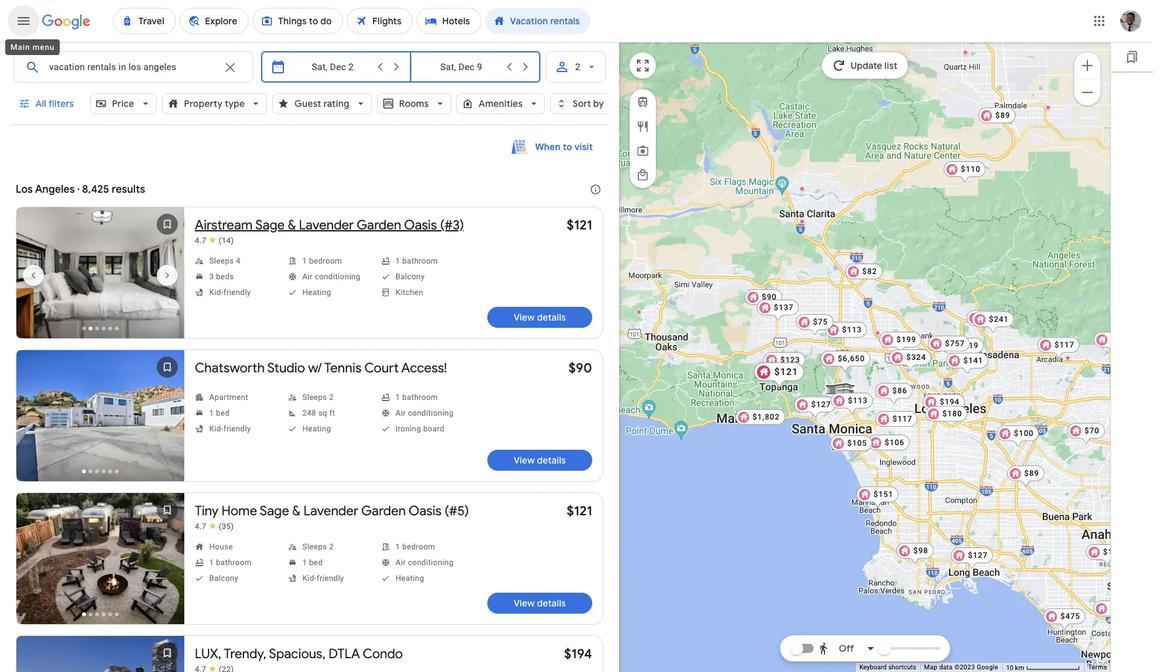 Task type: locate. For each thing, give the bounding box(es) containing it.
$75 link
[[796, 314, 833, 336]]

3 view details from the top
[[514, 598, 566, 609]]

cozy private room image
[[971, 38, 976, 43]]

next image
[[152, 260, 183, 291], [152, 403, 183, 434]]

1 vertical spatial $113 link
[[831, 393, 873, 415]]

1 horizontal spatial $90
[[762, 292, 777, 301]]

0 horizontal spatial $117
[[893, 414, 913, 423]]

main menu image
[[16, 13, 31, 29]]

next image
[[152, 546, 183, 577]]

2 back image from the top
[[18, 403, 49, 434]]

10 km
[[1006, 664, 1026, 671]]

view larger map image
[[635, 58, 651, 73]]

2 view from the top
[[514, 455, 535, 466]]

$113 link up $6,650 at right
[[825, 322, 867, 337]]

filters form
[[10, 42, 626, 133]]

1 vertical spatial view details
[[514, 455, 566, 466]]

0 horizontal spatial $117 link
[[876, 411, 918, 427]]

1 horizontal spatial $117 link
[[1038, 337, 1080, 359]]

2 vertical spatial view details button
[[487, 593, 592, 614]]

0 vertical spatial $194
[[940, 397, 960, 406]]

$113 for topmost $113 link
[[842, 325, 862, 334]]

guest rating
[[295, 98, 349, 110]]

1 view details from the top
[[514, 312, 566, 323]]

2 next image from the top
[[152, 403, 183, 434]]

$113 link
[[825, 322, 867, 337], [831, 393, 873, 415]]

1 horizontal spatial $90 link
[[745, 289, 782, 305]]

4.7 out of 5 stars from 35 reviews image
[[195, 521, 234, 532]]

$127
[[811, 400, 831, 409], [968, 551, 988, 560]]

view for (35)
[[514, 598, 535, 609]]

$113
[[842, 325, 862, 334], [848, 396, 868, 405]]

update
[[851, 60, 883, 72]]

1 vertical spatial details
[[537, 455, 566, 466]]

0 vertical spatial $89
[[995, 111, 1010, 120]]

1 vertical spatial $89
[[1024, 469, 1039, 478]]

next image down the save airstream sage & lavender garden oasis (#3) to collection icon
[[152, 260, 183, 291]]

1 vertical spatial $117 link
[[876, 411, 918, 427]]

$194
[[940, 397, 960, 406], [564, 646, 592, 663]]

0 horizontal spatial $194 link
[[564, 646, 592, 663]]

0 vertical spatial back image
[[18, 260, 49, 291]]

1 vertical spatial $90 link
[[569, 360, 592, 377]]

cozy guesthouse w heated jacuzzi, firepit & pool - santa clarita image
[[800, 219, 805, 224]]

1 view from the top
[[514, 312, 535, 323]]

$117 link up $106
[[876, 411, 918, 427]]

keyboard shortcuts
[[859, 664, 916, 671]]

4.7 for (35)
[[195, 522, 206, 531]]

$127 link right $1,802
[[794, 397, 837, 419]]

1 vertical spatial view details button
[[487, 450, 592, 471]]

back image for $90
[[18, 403, 49, 434]]

1 view details link from the top
[[487, 307, 592, 328]]

0 vertical spatial view details
[[514, 312, 566, 323]]

0 vertical spatial $113 link
[[825, 322, 867, 337]]

1 4.7 from the top
[[195, 236, 206, 245]]

$117 for the leftmost the $117 'link'
[[893, 414, 913, 423]]

2 vertical spatial photo 1 image
[[16, 636, 184, 672]]

$86 link
[[875, 383, 913, 405]]

0 vertical spatial view
[[514, 312, 535, 323]]

next image for $90
[[152, 403, 183, 434]]

3 details from the top
[[537, 598, 566, 609]]

$89
[[995, 111, 1010, 120], [1024, 469, 1039, 478]]

0 horizontal spatial $127
[[811, 400, 831, 409]]

3 view from the top
[[514, 598, 535, 609]]

2 view details from the top
[[514, 455, 566, 466]]

$6,650 link
[[821, 351, 870, 373]]

back image
[[18, 260, 49, 291], [18, 403, 49, 434]]

$127 link right $98
[[951, 547, 993, 570]]

0 vertical spatial view details button
[[487, 307, 592, 328]]

1 horizontal spatial $117
[[1055, 340, 1075, 349]]

view details link for (35)
[[487, 593, 592, 614]]

$117 up $106
[[893, 414, 913, 423]]

0 vertical spatial $127 link
[[794, 397, 837, 419]]

0 vertical spatial $90 link
[[745, 289, 782, 305]]

menu
[[33, 43, 55, 52]]

back image
[[18, 546, 49, 577]]

details
[[537, 312, 566, 323], [537, 455, 566, 466], [537, 598, 566, 609]]

when
[[535, 141, 561, 153]]

clear image
[[222, 60, 238, 75]]

$82
[[862, 267, 877, 276]]

view
[[514, 312, 535, 323], [514, 455, 535, 466], [514, 598, 535, 609]]

main menu
[[10, 43, 55, 52]]

3 view details link from the top
[[487, 593, 592, 614]]

0 vertical spatial $89 link
[[978, 107, 1016, 123]]

$127 for the leftmost $127 link
[[811, 400, 831, 409]]

3 view details button from the top
[[487, 593, 592, 614]]

0 vertical spatial details
[[537, 312, 566, 323]]

$117 for the right the $117 'link'
[[1055, 340, 1075, 349]]

photo 1 image
[[16, 350, 184, 481], [16, 493, 184, 624], [16, 636, 184, 672]]

$117 up the 'cute guest studio oldtown monrovia/pasadena/arcadia' image
[[1055, 340, 1075, 349]]

save chatsworth studio w/ tennis court access! to collection image
[[152, 352, 183, 383]]

2 vertical spatial view details
[[514, 598, 566, 609]]

$121 link
[[567, 217, 592, 234], [754, 362, 805, 389], [758, 364, 800, 387], [567, 503, 592, 520]]

0 horizontal spatial $127 link
[[794, 397, 837, 419]]

photo 1 image for $90
[[16, 350, 184, 481]]

0 vertical spatial $194 link
[[923, 394, 965, 416]]

0 vertical spatial photo 1 image
[[16, 350, 184, 481]]

$123 link
[[763, 352, 806, 374]]

0 vertical spatial view details link
[[487, 307, 592, 328]]

$241 link
[[972, 311, 1014, 334]]

1 vertical spatial $113
[[848, 396, 868, 405]]

pet friendly noho escape image
[[875, 330, 880, 336]]

$90 link
[[745, 289, 782, 305], [569, 360, 592, 377]]

4.7
[[195, 236, 206, 245], [195, 522, 206, 531]]

all filters button
[[10, 88, 84, 119]]

0 vertical spatial $127
[[811, 400, 831, 409]]

4.7 left (35)
[[195, 522, 206, 531]]

Check-out text field
[[422, 52, 501, 82]]

$106
[[885, 438, 905, 447]]

$117 link left the $85 link
[[1038, 337, 1080, 359]]

2 vertical spatial details
[[537, 598, 566, 609]]

4.7 left (14)
[[195, 236, 206, 245]]

view details link
[[487, 307, 592, 328], [487, 450, 592, 471], [487, 593, 592, 614]]

view details for (14)
[[514, 312, 566, 323]]

1 vertical spatial $90
[[569, 360, 592, 377]]

1 horizontal spatial $194
[[940, 397, 960, 406]]

$89 link down the '$100' "link" at the bottom
[[1007, 465, 1045, 488]]

1 vertical spatial photo 1 image
[[16, 493, 184, 624]]

1 vertical spatial $127
[[968, 551, 988, 560]]

0 vertical spatial next image
[[152, 260, 183, 291]]

$89 link left be our guest in our private home image
[[978, 107, 1016, 123]]

view details
[[514, 312, 566, 323], [514, 455, 566, 466], [514, 598, 566, 609]]

photos list
[[14, 205, 187, 350], [16, 350, 184, 493], [16, 493, 184, 636], [16, 636, 184, 672]]

$113 link right the $95
[[831, 393, 873, 415]]

all filters
[[35, 98, 74, 110]]

1 vertical spatial 4.7
[[195, 522, 206, 531]]

0 vertical spatial $117 link
[[1038, 337, 1080, 359]]

$127 for right $127 link
[[968, 551, 988, 560]]

2 vertical spatial view
[[514, 598, 535, 609]]

0 vertical spatial $113
[[842, 325, 862, 334]]

1 view details button from the top
[[487, 307, 592, 328]]

learn more about these results image
[[580, 174, 611, 205]]

$194 link
[[923, 394, 965, 416], [564, 646, 592, 663]]

0 vertical spatial 4.7
[[195, 236, 206, 245]]

next image down save chatsworth studio w/ tennis court access! to collection image
[[152, 403, 183, 434]]

results
[[112, 183, 145, 196]]

0 vertical spatial $117
[[1055, 340, 1075, 349]]

photo 1 image for $121
[[16, 493, 184, 624]]

data
[[939, 664, 953, 671]]

2 photo 1 image from the top
[[16, 493, 184, 624]]

1 horizontal spatial $194 link
[[923, 394, 965, 416]]

$127 down $6,650 link
[[811, 400, 831, 409]]

save lux, trendy, spacious, dtla condo to collection image
[[152, 638, 183, 669]]

1 photo 1 image from the top
[[16, 350, 184, 481]]

$117
[[1055, 340, 1075, 349], [893, 414, 913, 423]]

1 vertical spatial $117
[[893, 414, 913, 423]]

$141
[[963, 356, 983, 365]]

$106 link
[[868, 435, 910, 450]]

$90 inside map region
[[762, 292, 777, 301]]

2 vertical spatial view details link
[[487, 593, 592, 614]]

photos list for back icon
[[16, 493, 184, 636]]

$121
[[567, 217, 592, 234], [774, 366, 798, 377], [775, 368, 795, 377], [567, 503, 592, 520]]

(14)
[[219, 236, 234, 245]]

price
[[112, 98, 134, 110]]

1 vertical spatial back image
[[18, 403, 49, 434]]

4.7 out of 5 stars from 14 reviews image
[[195, 235, 234, 246]]

$171 link
[[967, 310, 1009, 326]]

1 details from the top
[[537, 312, 566, 323]]

1 vertical spatial $127 link
[[951, 547, 993, 570]]

1 vertical spatial $194 link
[[564, 646, 592, 663]]

rooms
[[399, 98, 429, 110]]

1 vertical spatial $194
[[564, 646, 592, 663]]

los
[[16, 183, 33, 196]]

$117 link
[[1038, 337, 1080, 359], [876, 411, 918, 427]]

$127 right $98
[[968, 551, 988, 560]]

property type
[[184, 98, 245, 110]]

2 4.7 from the top
[[195, 522, 206, 531]]

1 vertical spatial view details link
[[487, 450, 592, 471]]

$90
[[762, 292, 777, 301], [569, 360, 592, 377]]

view for (14)
[[514, 312, 535, 323]]

$475 link
[[1043, 608, 1086, 631]]

$113 left pet friendly noho escape icon
[[842, 325, 862, 334]]

cute guest studio oldtown monrovia/pasadena/arcadia image
[[1065, 355, 1071, 360]]

view details link for (14)
[[487, 307, 592, 328]]

1 back image from the top
[[18, 260, 49, 291]]

$198
[[1103, 547, 1123, 557]]

Check-in text field
[[294, 52, 372, 82]]

1 horizontal spatial $127
[[968, 551, 988, 560]]

$113 left $86 link
[[848, 396, 868, 405]]

1 vertical spatial next image
[[152, 403, 183, 434]]

1 next image from the top
[[152, 260, 183, 291]]

$757 link
[[928, 336, 970, 351]]

keyboard shortcuts button
[[859, 663, 916, 672]]

1 vertical spatial view
[[514, 455, 535, 466]]

visit
[[575, 141, 593, 153]]

zoom out map image
[[1080, 84, 1095, 100]]

(35)
[[219, 522, 234, 531]]

amenities button
[[456, 88, 545, 119]]

zoom in map image
[[1080, 57, 1095, 73]]

0 vertical spatial $90
[[762, 292, 777, 301]]



Task type: describe. For each thing, give the bounding box(es) containing it.
type
[[225, 98, 245, 110]]

$100 link
[[997, 425, 1039, 448]]

$85
[[1111, 335, 1126, 344]]

$324
[[906, 353, 926, 362]]

$105 link
[[830, 435, 873, 451]]

guest
[[295, 98, 321, 110]]

10 km button
[[1002, 663, 1084, 672]]

$123
[[780, 355, 800, 364]]

$324 link
[[889, 349, 932, 372]]

$137 link
[[757, 299, 799, 322]]

$70 link
[[1068, 423, 1105, 445]]

$110
[[961, 164, 981, 174]]

$119
[[959, 341, 979, 350]]

save tiny home sage & lavender garden oasis (#5) to collection image
[[152, 495, 183, 526]]

$115
[[1110, 604, 1130, 613]]

Search for places, hotels and more text field
[[49, 52, 214, 82]]

$113 for bottom $113 link
[[848, 396, 868, 405]]

by
[[593, 98, 604, 110]]

keyboard
[[859, 664, 887, 671]]

$98
[[913, 546, 928, 555]]

$95 link
[[795, 395, 832, 418]]

price button
[[90, 88, 157, 119]]

when to visit
[[535, 141, 593, 153]]

4.7 out of 5 stars from 22 reviews image
[[195, 664, 234, 672]]

terms
[[1088, 664, 1107, 671]]

sort
[[573, 98, 591, 110]]

$105
[[847, 439, 867, 448]]

$6,650
[[838, 354, 865, 363]]

map region
[[503, 0, 1153, 672]]

2 button
[[546, 51, 606, 83]]

$115 link
[[1093, 601, 1136, 623]]

pet friendly sea lion #a image
[[743, 416, 748, 421]]

guest rating button
[[272, 88, 372, 119]]

will rogers state beach image
[[803, 399, 818, 419]]

$199
[[897, 335, 917, 344]]

2 view details link from the top
[[487, 450, 592, 471]]

2 details from the top
[[537, 455, 566, 466]]

photos list for $90's back image
[[16, 350, 184, 493]]

0 horizontal spatial $89
[[995, 111, 1010, 120]]

disney - free gated parking - spacious 1 bedroom, $141 image
[[1109, 555, 1151, 578]]

sort by
[[573, 98, 604, 110]]

when to visit button
[[504, 134, 601, 159]]

update list
[[851, 60, 898, 72]]

0 horizontal spatial $194
[[564, 646, 592, 663]]

pet friendly heart of valencia image
[[800, 186, 805, 191]]

$757
[[945, 339, 965, 348]]

$198 link
[[1086, 544, 1128, 566]]

$86
[[892, 386, 907, 395]]

details for (14)
[[537, 312, 566, 323]]

10
[[1006, 664, 1014, 671]]

property
[[184, 98, 223, 110]]

be our guest in our private home image
[[1046, 105, 1051, 110]]

photo 2 image
[[14, 205, 187, 341]]

3 photo 1 image from the top
[[16, 636, 184, 672]]

$180
[[942, 409, 962, 418]]

los angeles · 8,425 results
[[16, 183, 145, 196]]

2 view details button from the top
[[487, 450, 592, 471]]

1 vertical spatial $89 link
[[1007, 465, 1045, 488]]

$85 link
[[1094, 332, 1131, 354]]

all
[[35, 98, 46, 110]]

2
[[575, 62, 581, 72]]

$151 link
[[857, 486, 899, 509]]

view details button for (14)
[[487, 307, 592, 328]]

$1,802
[[753, 412, 780, 421]]

$100
[[1014, 429, 1034, 438]]

$1,802 link
[[735, 409, 785, 425]]

$82 link
[[845, 263, 883, 279]]

$137
[[774, 303, 794, 312]]

$194 inside $194 link
[[940, 397, 960, 406]]

angeles · 8,425
[[35, 183, 109, 196]]

$70
[[1085, 426, 1100, 435]]

off
[[839, 643, 854, 655]]

4.7 for (14)
[[195, 236, 206, 245]]

$171
[[984, 313, 1004, 322]]

$119 link
[[942, 337, 984, 360]]

$241
[[989, 315, 1009, 324]]

photos list for back image associated with $121
[[14, 205, 187, 350]]

details for (35)
[[537, 598, 566, 609]]

update list button
[[822, 52, 908, 79]]

©2023
[[955, 664, 975, 671]]

shortcuts
[[888, 664, 916, 671]]

main
[[10, 43, 30, 52]]

sort by button
[[550, 88, 626, 119]]

1 horizontal spatial $127 link
[[951, 547, 993, 570]]

property type button
[[162, 88, 267, 119]]

map
[[924, 664, 938, 671]]

rating
[[323, 98, 349, 110]]

$475
[[1061, 612, 1081, 621]]

$75
[[813, 317, 828, 326]]

to
[[563, 141, 572, 153]]

view details button for (35)
[[487, 593, 592, 614]]

next image for $121
[[152, 260, 183, 291]]

$110 link
[[944, 161, 986, 183]]

0 horizontal spatial $90
[[569, 360, 592, 377]]

filters
[[48, 98, 74, 110]]

$199 link
[[879, 332, 922, 354]]

$98 link
[[896, 543, 934, 565]]

off button
[[815, 633, 879, 664]]

$95
[[812, 399, 827, 408]]

$141 link
[[946, 353, 989, 375]]

back image for $121
[[18, 260, 49, 291]]

google
[[977, 664, 998, 671]]

terms link
[[1088, 664, 1107, 671]]

km
[[1015, 664, 1024, 671]]

rooms button
[[377, 88, 451, 119]]

cozy studio super close to great hiking image
[[636, 309, 642, 315]]

$180 link
[[925, 406, 968, 421]]

0 horizontal spatial $90 link
[[569, 360, 592, 377]]

amenities
[[479, 98, 523, 110]]

save airstream sage & lavender garden oasis (#3) to collection image
[[152, 209, 183, 240]]

1 horizontal spatial $89
[[1024, 469, 1039, 478]]

list
[[885, 60, 898, 72]]

spacious, private, and affordable rv image
[[963, 50, 968, 55]]

view details for (35)
[[514, 598, 566, 609]]



Task type: vqa. For each thing, say whether or not it's contained in the screenshot.
Guest rating popup button
yes



